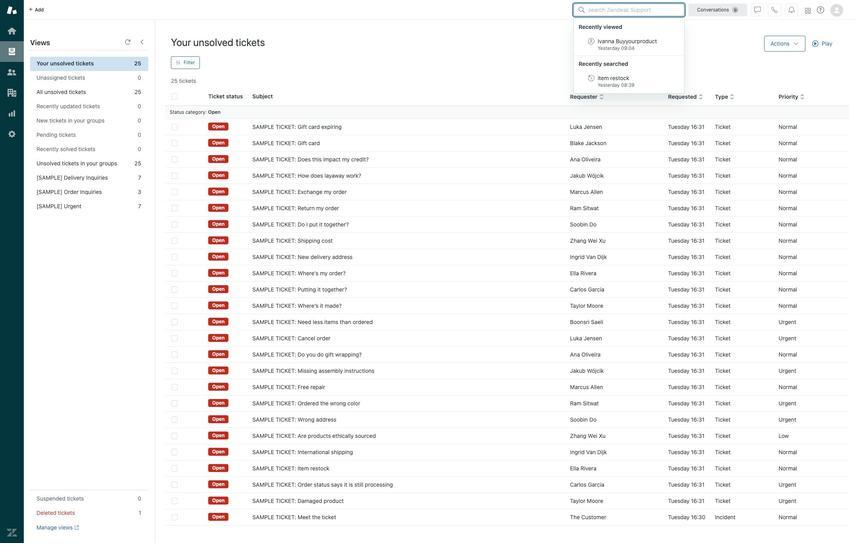 Task type: vqa. For each thing, say whether or not it's contained in the screenshot.
refresh views pane icon
yes



Task type: locate. For each thing, give the bounding box(es) containing it.
4 row from the top
[[165, 168, 849, 184]]

option
[[574, 34, 684, 55], [574, 71, 684, 92]]

1 vertical spatial option
[[574, 71, 684, 92]]

19 row from the top
[[165, 412, 849, 428]]

option down yesterday 09:04 text field
[[574, 71, 684, 92]]

button displays agent's chat status as invisible. image
[[755, 7, 761, 13]]

zendesk support image
[[7, 5, 17, 15]]

12 row from the top
[[165, 298, 849, 314]]

organizations image
[[7, 88, 17, 98]]

10 row from the top
[[165, 265, 849, 281]]

24 row from the top
[[165, 493, 849, 509]]

get help image
[[817, 6, 824, 13]]

2 option from the top
[[574, 71, 684, 92]]

option down search zendesk support field
[[574, 34, 684, 55]]

opens in a new tab image
[[73, 525, 79, 530]]

14 row from the top
[[165, 330, 849, 347]]

reporting image
[[7, 108, 17, 119]]

1 option from the top
[[574, 34, 684, 55]]

0 vertical spatial option
[[574, 34, 684, 55]]

6 row from the top
[[165, 200, 849, 216]]

row
[[165, 119, 849, 135], [165, 135, 849, 151], [165, 151, 849, 168], [165, 168, 849, 184], [165, 184, 849, 200], [165, 200, 849, 216], [165, 216, 849, 233], [165, 233, 849, 249], [165, 249, 849, 265], [165, 265, 849, 281], [165, 281, 849, 298], [165, 298, 849, 314], [165, 314, 849, 330], [165, 330, 849, 347], [165, 347, 849, 363], [165, 363, 849, 379], [165, 379, 849, 395], [165, 395, 849, 412], [165, 412, 849, 428], [165, 428, 849, 444], [165, 444, 849, 460], [165, 460, 849, 477], [165, 477, 849, 493], [165, 493, 849, 509], [165, 509, 849, 525]]

Yesterday 09:04 text field
[[598, 45, 635, 51]]

22 row from the top
[[165, 460, 849, 477]]



Task type: describe. For each thing, give the bounding box(es) containing it.
20 row from the top
[[165, 428, 849, 444]]

notifications image
[[789, 7, 795, 13]]

5 row from the top
[[165, 184, 849, 200]]

options list box
[[574, 18, 685, 94]]

Yesterday 08:39 text field
[[598, 82, 635, 88]]

1 row from the top
[[165, 119, 849, 135]]

7 row from the top
[[165, 216, 849, 233]]

zendesk image
[[7, 528, 17, 538]]

15 row from the top
[[165, 347, 849, 363]]

views image
[[7, 46, 17, 57]]

customers image
[[7, 67, 17, 77]]

hide panel views image
[[139, 39, 145, 45]]

get started image
[[7, 26, 17, 36]]

3 row from the top
[[165, 151, 849, 168]]

9 row from the top
[[165, 249, 849, 265]]

search Zendesk Support field
[[588, 6, 680, 14]]

16 row from the top
[[165, 363, 849, 379]]

zendesk products image
[[805, 8, 811, 13]]

admin image
[[7, 129, 17, 139]]

13 row from the top
[[165, 314, 849, 330]]

main element
[[0, 0, 24, 543]]

2 row from the top
[[165, 135, 849, 151]]

21 row from the top
[[165, 444, 849, 460]]

17 row from the top
[[165, 379, 849, 395]]

23 row from the top
[[165, 477, 849, 493]]

8 row from the top
[[165, 233, 849, 249]]

11 row from the top
[[165, 281, 849, 298]]

18 row from the top
[[165, 395, 849, 412]]

25 row from the top
[[165, 509, 849, 525]]

refresh views pane image
[[125, 39, 131, 45]]



